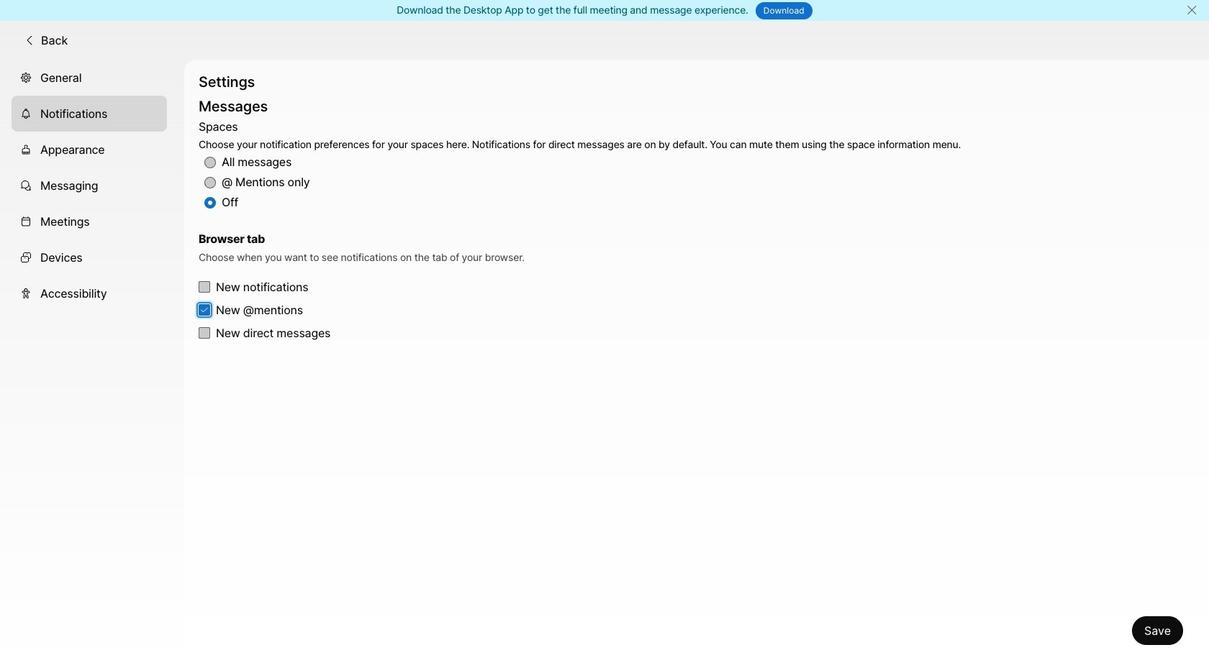 Task type: describe. For each thing, give the bounding box(es) containing it.
Off radio
[[205, 197, 216, 209]]

notifications tab
[[12, 95, 167, 131]]

appearance tab
[[12, 131, 167, 168]]

cancel_16 image
[[1187, 4, 1198, 16]]

settings navigation
[[0, 59, 184, 669]]

meetings tab
[[12, 204, 167, 240]]

All messages radio
[[205, 157, 216, 169]]



Task type: locate. For each thing, give the bounding box(es) containing it.
devices tab
[[12, 240, 167, 276]]

@ Mentions only radio
[[205, 177, 216, 189]]

messaging tab
[[12, 168, 167, 204]]

option group
[[199, 117, 962, 213]]

accessibility tab
[[12, 276, 167, 312]]

general tab
[[12, 59, 167, 95]]



Task type: vqa. For each thing, say whether or not it's contained in the screenshot.
option group
yes



